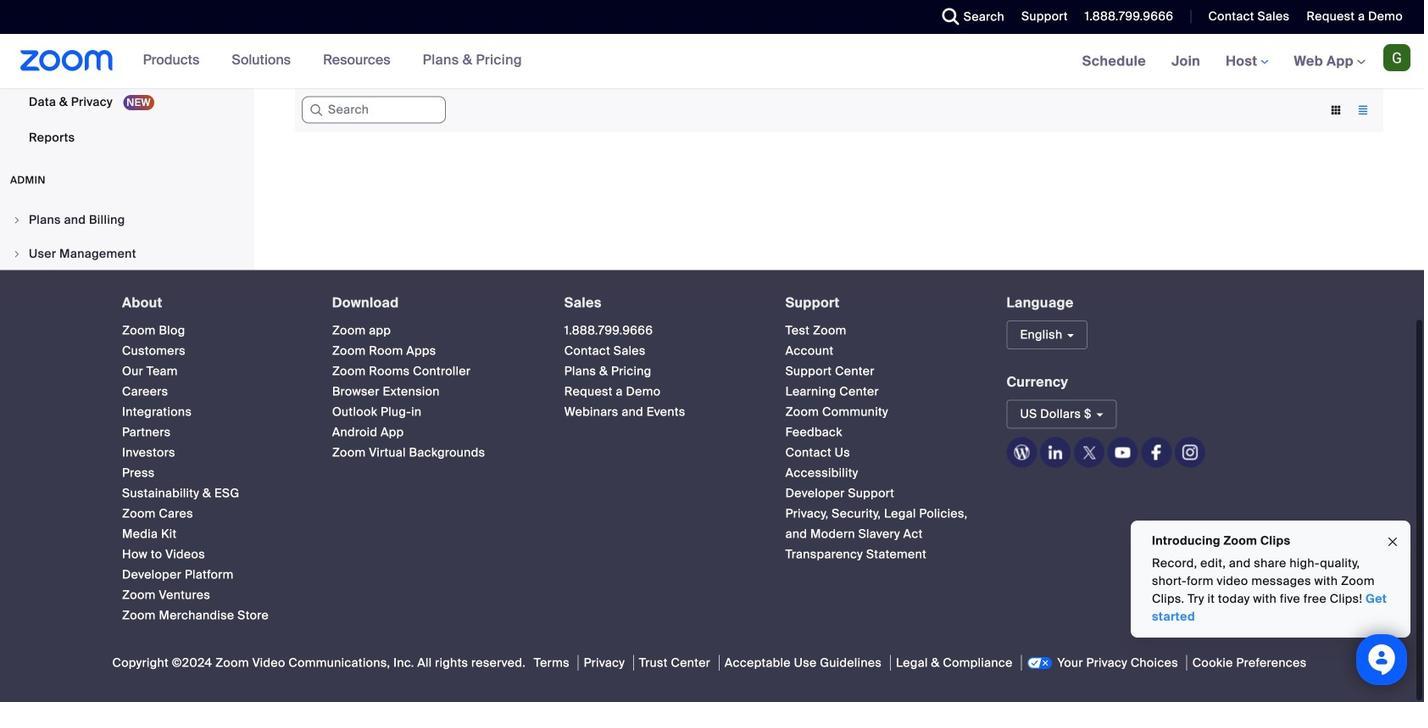 Task type: vqa. For each thing, say whether or not it's contained in the screenshot.
Bold icon
no



Task type: describe. For each thing, give the bounding box(es) containing it.
grid mode, not selected image
[[1323, 103, 1350, 118]]

Search text field
[[302, 96, 446, 124]]

1 menu item from the top
[[0, 204, 249, 236]]

4 heading from the left
[[786, 296, 977, 310]]

list mode, selected image
[[1350, 103, 1377, 118]]

2 menu item from the top
[[0, 238, 249, 270]]

meetings navigation
[[1070, 34, 1425, 89]]

personal menu menu
[[0, 0, 249, 156]]

close image
[[1387, 532, 1400, 552]]

1 heading from the left
[[122, 296, 302, 310]]

profile picture image
[[1384, 44, 1411, 71]]

3 heading from the left
[[565, 296, 755, 310]]

zoom logo image
[[20, 50, 113, 71]]



Task type: locate. For each thing, give the bounding box(es) containing it.
0 vertical spatial menu item
[[0, 204, 249, 236]]

right image
[[12, 215, 22, 225], [12, 249, 22, 259]]

1 right image from the top
[[12, 215, 22, 225]]

menu item
[[0, 204, 249, 236], [0, 238, 249, 270]]

product information navigation
[[130, 34, 535, 88]]

0 vertical spatial right image
[[12, 215, 22, 225]]

banner
[[0, 34, 1425, 89]]

1 vertical spatial right image
[[12, 249, 22, 259]]

2 right image from the top
[[12, 249, 22, 259]]

admin menu menu
[[0, 204, 249, 441]]

2 heading from the left
[[332, 296, 534, 310]]

heading
[[122, 296, 302, 310], [332, 296, 534, 310], [565, 296, 755, 310], [786, 296, 977, 310]]

1 vertical spatial menu item
[[0, 238, 249, 270]]



